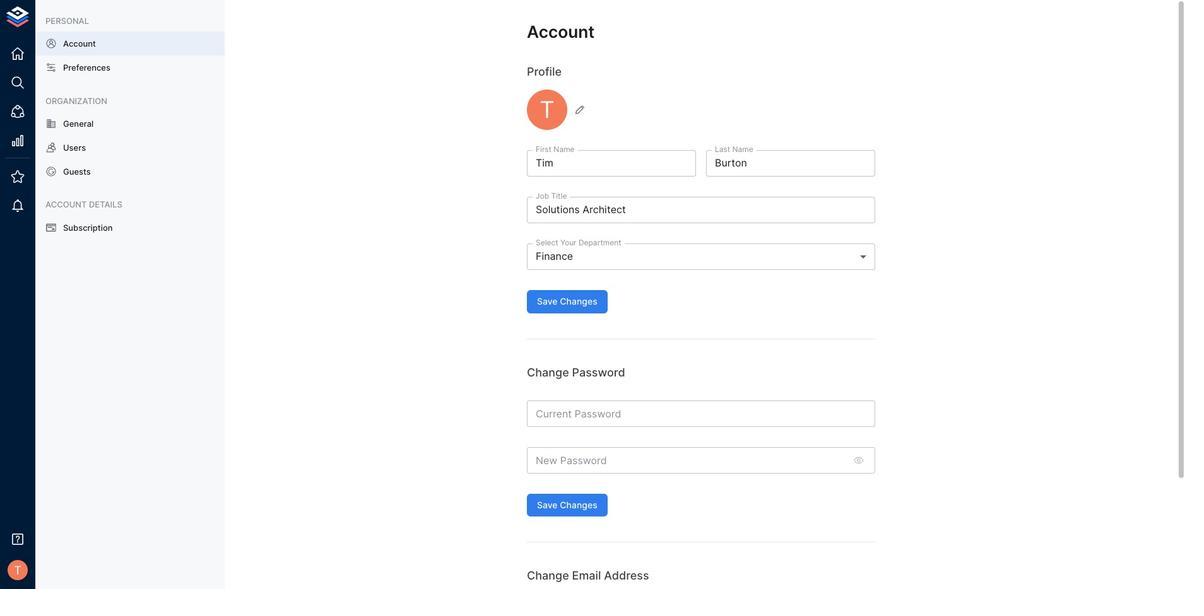 Task type: vqa. For each thing, say whether or not it's contained in the screenshot.
first Upgrade Plan "button" from the right
no



Task type: describe. For each thing, give the bounding box(es) containing it.
1 changes from the top
[[560, 296, 597, 307]]

2 password password field from the top
[[527, 447, 846, 474]]

address
[[604, 569, 649, 583]]

last
[[715, 144, 730, 154]]

change password
[[527, 366, 625, 379]]

1 save changes button from the top
[[527, 290, 608, 313]]

2 save changes from the top
[[537, 500, 597, 510]]

1 save changes from the top
[[537, 296, 597, 307]]

1 horizontal spatial account
[[527, 21, 595, 42]]

profile
[[527, 65, 562, 78]]

details
[[89, 200, 122, 210]]

general
[[63, 118, 94, 129]]

change for change password
[[527, 366, 569, 379]]

2 save from the top
[[537, 500, 558, 510]]

email
[[572, 569, 601, 583]]

account link
[[35, 32, 225, 56]]

1 horizontal spatial t button
[[527, 90, 590, 130]]

preferences link
[[35, 56, 225, 80]]

job title
[[536, 191, 567, 201]]

name for last name
[[732, 144, 753, 154]]

0 vertical spatial t
[[540, 96, 555, 124]]

title
[[551, 191, 567, 201]]

your
[[560, 238, 577, 247]]

password
[[572, 366, 625, 379]]

2 save changes button from the top
[[527, 494, 608, 517]]

select
[[536, 238, 558, 247]]

department
[[579, 238, 621, 247]]



Task type: locate. For each thing, give the bounding box(es) containing it.
preferences
[[63, 63, 110, 73]]

save
[[537, 296, 558, 307], [537, 500, 558, 510]]

name for first name
[[554, 144, 575, 154]]

1 name from the left
[[554, 144, 575, 154]]

0 vertical spatial change
[[527, 366, 569, 379]]

2 changes from the top
[[560, 500, 597, 510]]

1 horizontal spatial t
[[540, 96, 555, 124]]

1 vertical spatial changes
[[560, 500, 597, 510]]

general link
[[35, 112, 225, 136]]

0 vertical spatial password password field
[[527, 401, 875, 427]]

0 horizontal spatial account
[[63, 39, 96, 49]]

0 vertical spatial save
[[537, 296, 558, 307]]

account up profile
[[527, 21, 595, 42]]

1 vertical spatial change
[[527, 569, 569, 583]]

save changes
[[537, 296, 597, 307], [537, 500, 597, 510]]

first name
[[536, 144, 575, 154]]

1 vertical spatial t
[[14, 563, 21, 577]]

save changes button
[[527, 290, 608, 313], [527, 494, 608, 517]]

organization
[[45, 96, 107, 106]]

account
[[527, 21, 595, 42], [63, 39, 96, 49]]

t
[[540, 96, 555, 124], [14, 563, 21, 577]]

account details
[[45, 200, 122, 210]]

guests
[[63, 167, 91, 177]]

job
[[536, 191, 549, 201]]

name right first
[[554, 144, 575, 154]]

Last Name text field
[[706, 150, 875, 177]]

change email address
[[527, 569, 649, 583]]

1 vertical spatial password password field
[[527, 447, 846, 474]]

1 save from the top
[[537, 296, 558, 307]]

users
[[63, 143, 86, 153]]

1 vertical spatial save changes button
[[527, 494, 608, 517]]

0 vertical spatial changes
[[560, 296, 597, 307]]

0 horizontal spatial t
[[14, 563, 21, 577]]

last name
[[715, 144, 753, 154]]

Password password field
[[527, 401, 875, 427], [527, 447, 846, 474]]

changes
[[560, 296, 597, 307], [560, 500, 597, 510]]

0 vertical spatial save changes button
[[527, 290, 608, 313]]

1 password password field from the top
[[527, 401, 875, 427]]

name
[[554, 144, 575, 154], [732, 144, 753, 154]]

0 horizontal spatial name
[[554, 144, 575, 154]]

1 vertical spatial save
[[537, 500, 558, 510]]

2 change from the top
[[527, 569, 569, 583]]

select your department finance
[[536, 238, 621, 263]]

personal
[[45, 16, 89, 26]]

1 vertical spatial t button
[[4, 557, 32, 584]]

subscription link
[[35, 216, 225, 240]]

Job Title text field
[[527, 197, 875, 224]]

2 name from the left
[[732, 144, 753, 154]]

Select Your Department field
[[527, 244, 875, 270]]

guests link
[[35, 160, 225, 184]]

t button
[[527, 90, 590, 130], [4, 557, 32, 584]]

1 change from the top
[[527, 366, 569, 379]]

change left password
[[527, 366, 569, 379]]

account
[[45, 200, 87, 210]]

account up preferences at the top left of the page
[[63, 39, 96, 49]]

1 horizontal spatial name
[[732, 144, 753, 154]]

0 horizontal spatial t button
[[4, 557, 32, 584]]

first
[[536, 144, 552, 154]]

0 vertical spatial t button
[[527, 90, 590, 130]]

name right last
[[732, 144, 753, 154]]

change for change email address
[[527, 569, 569, 583]]

users link
[[35, 136, 225, 160]]

First Name text field
[[527, 150, 696, 177]]

change
[[527, 366, 569, 379], [527, 569, 569, 583]]

0 vertical spatial save changes
[[537, 296, 597, 307]]

subscription
[[63, 222, 113, 233]]

change left email
[[527, 569, 569, 583]]

finance
[[536, 250, 573, 263]]

1 vertical spatial save changes
[[537, 500, 597, 510]]



